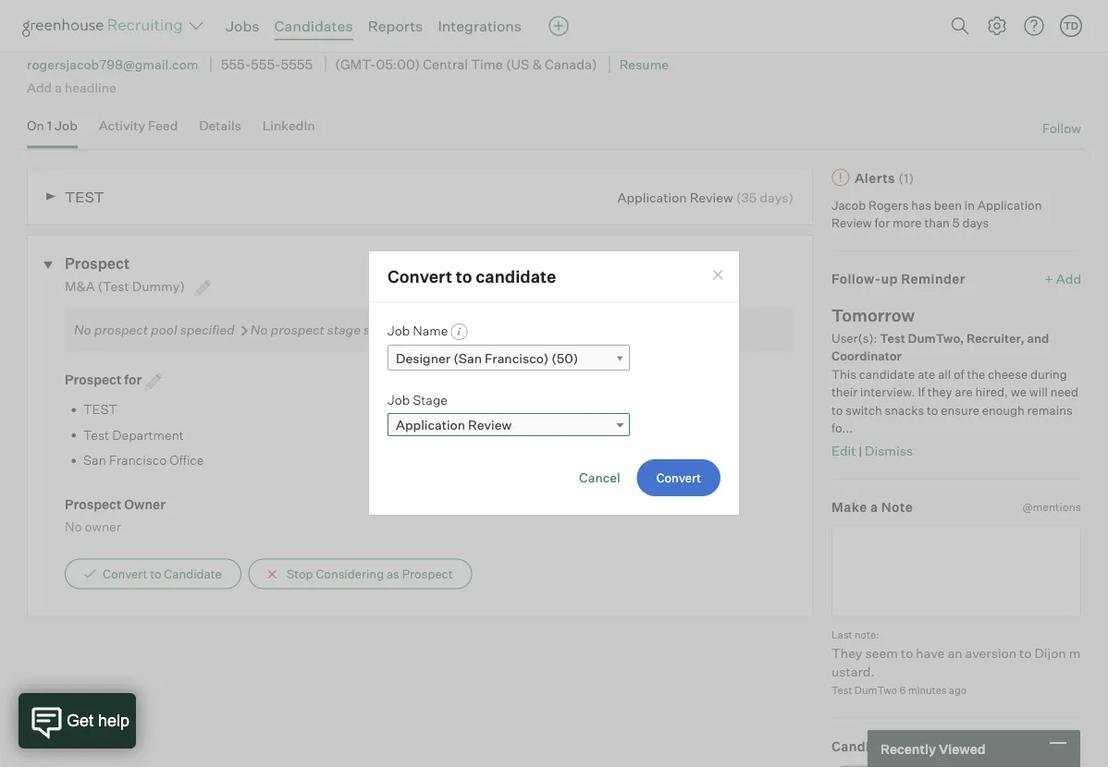 Task type: vqa. For each thing, say whether or not it's contained in the screenshot.
5th filters from the top of the Choose report type dialog
no



Task type: describe. For each thing, give the bounding box(es) containing it.
jobs link
[[226, 17, 259, 35]]

ux/ui
[[27, 34, 67, 51]]

to up fo...
[[831, 403, 843, 418]]

convert to candidate
[[388, 267, 556, 287]]

on 1 job link
[[27, 118, 77, 145]]

dijon
[[1034, 646, 1066, 662]]

their
[[831, 385, 858, 400]]

0 horizontal spatial for
[[124, 372, 142, 388]]

enough
[[982, 403, 1025, 418]]

convert to candidate
[[103, 567, 222, 582]]

@mentions link
[[1022, 499, 1081, 517]]

+ add
[[1045, 272, 1081, 288]]

none submit inside convert to candidate dialog
[[637, 460, 720, 497]]

stop
[[286, 567, 313, 582]]

has
[[911, 198, 931, 213]]

note:
[[855, 629, 879, 642]]

candidate inside convert to candidate dialog
[[476, 267, 556, 287]]

greenhouse recruiting image
[[22, 15, 189, 37]]

note
[[881, 500, 913, 516]]

application inside "jacob rogers has been in application review for more than 5 days"
[[977, 198, 1042, 213]]

on
[[27, 118, 44, 134]]

headline
[[65, 79, 116, 96]]

san
[[83, 453, 106, 469]]

been
[[934, 198, 962, 213]]

test dumtwo, recruiter, and coordinator
[[831, 331, 1049, 364]]

prospect inside button
[[402, 567, 453, 582]]

jacob for jacob rogers has been in application review for more than 5 days
[[831, 198, 866, 213]]

considering
[[316, 567, 384, 582]]

details link
[[199, 118, 241, 145]]

+ for + add
[[1045, 272, 1053, 288]]

no for no prospect stage specified
[[250, 322, 268, 338]]

remains
[[1027, 403, 1072, 418]]

than
[[924, 216, 950, 231]]

a for make
[[870, 500, 878, 516]]

edit link
[[831, 444, 856, 460]]

as
[[387, 567, 399, 582]]

(1)
[[898, 170, 914, 186]]

a for add
[[55, 79, 62, 96]]

ustard.
[[831, 664, 875, 680]]

activity
[[99, 118, 145, 134]]

jacob for jacob rogers ux/ui designer at anyway, inc.
[[27, 1, 87, 26]]

td
[[1064, 19, 1079, 32]]

jobs
[[226, 17, 259, 35]]

central
[[423, 56, 468, 73]]

time
[[471, 56, 503, 73]]

seem
[[865, 646, 898, 662]]

name
[[413, 323, 448, 339]]

candidates
[[274, 17, 353, 35]]

inc.
[[201, 34, 224, 51]]

integrations link
[[438, 17, 522, 35]]

application for application review (35 days)
[[617, 190, 687, 206]]

days
[[962, 216, 989, 231]]

designer (san francisco) (50) link
[[388, 345, 630, 372]]

+ edit
[[1041, 739, 1077, 755]]

follow link
[[1042, 120, 1081, 138]]

stage
[[327, 322, 361, 338]]

0 vertical spatial add
[[27, 79, 52, 96]]

job for job name
[[388, 323, 410, 339]]

dismiss link
[[865, 444, 913, 460]]

application review link
[[388, 414, 630, 437]]

(test
[[98, 279, 129, 295]]

prospect for
[[65, 372, 145, 388]]

we
[[1011, 385, 1027, 400]]

+ for + edit
[[1041, 739, 1049, 755]]

test inside last note: they seem to have an aversion to dijon m ustard. test dumtwo               6 minutes               ago
[[831, 685, 852, 697]]

will
[[1029, 385, 1048, 400]]

stop considering as prospect button
[[249, 559, 472, 590]]

6
[[899, 685, 906, 697]]

stop considering as prospect
[[286, 567, 453, 582]]

anyway,
[[146, 34, 199, 51]]

of
[[954, 367, 964, 382]]

@mentions
[[1022, 501, 1081, 515]]

configure image
[[986, 15, 1008, 37]]

convert for convert to candidate
[[388, 267, 452, 287]]

candidate inside button
[[164, 567, 222, 582]]

ago
[[949, 685, 967, 697]]

fo...
[[831, 421, 853, 436]]

the
[[967, 367, 985, 382]]

prospect for prospect
[[65, 254, 130, 273]]

canada)
[[545, 56, 597, 73]]

more
[[892, 216, 922, 231]]

interview.
[[860, 385, 915, 400]]

job for job stage
[[388, 392, 410, 408]]

m&a
[[65, 279, 95, 295]]

rogersjacob798@gmail.com link
[[27, 57, 198, 73]]

linkedin
[[262, 118, 315, 134]]

review for application review (35 days)
[[690, 190, 733, 206]]

last
[[831, 629, 852, 642]]

follow-
[[831, 272, 881, 288]]

pool
[[151, 322, 177, 338]]

(gmt-
[[335, 56, 376, 73]]

designer inside jacob rogers ux/ui designer at anyway, inc.
[[70, 34, 128, 51]]

candidates link
[[274, 17, 353, 35]]

candidate inside the this candidate ate all of the cheese during their interview. if they are hired, we will need to switch snacks to ensure enough remains fo... edit | dismiss
[[859, 367, 915, 382]]

no for no prospect pool specified
[[74, 322, 91, 338]]

2 555- from the left
[[251, 56, 281, 73]]

for inside "jacob rogers has been in application review for more than 5 days"
[[875, 216, 890, 231]]

have
[[916, 646, 945, 662]]

to left have
[[901, 646, 913, 662]]

this
[[831, 367, 856, 382]]

follow-up reminder
[[831, 272, 966, 288]]

in
[[964, 198, 975, 213]]

an
[[947, 646, 962, 662]]

1 555- from the left
[[221, 56, 251, 73]]

tags
[[903, 739, 935, 755]]



Task type: locate. For each thing, give the bounding box(es) containing it.
up
[[881, 272, 898, 288]]

a left "headline"
[[55, 79, 62, 96]]

candidate
[[164, 567, 222, 582], [831, 739, 899, 755]]

tomorrow
[[831, 306, 915, 327]]

0 vertical spatial jacob
[[27, 1, 87, 26]]

jacob down alerts
[[831, 198, 866, 213]]

rogersjacob798@gmail.com
[[27, 57, 198, 73]]

1 vertical spatial test
[[83, 427, 109, 443]]

prospect left the stage
[[271, 322, 324, 338]]

test down on 1 job 'link'
[[65, 188, 104, 207]]

(gmt-05:00) central time (us & canada)
[[335, 56, 597, 73]]

prospect for prospect for
[[65, 372, 121, 388]]

at
[[131, 34, 143, 51]]

1 horizontal spatial add
[[1056, 272, 1081, 288]]

during
[[1030, 367, 1067, 382]]

designer (san francisco) (50)
[[396, 351, 578, 367]]

feed
[[148, 118, 178, 134]]

no inside prospect owner no owner
[[65, 519, 82, 535]]

1 horizontal spatial edit
[[1052, 739, 1077, 755]]

application review
[[396, 418, 512, 434]]

0 horizontal spatial prospect
[[94, 322, 148, 338]]

if
[[918, 385, 925, 400]]

0 horizontal spatial test
[[83, 427, 109, 443]]

td button
[[1056, 11, 1086, 41]]

2 vertical spatial job
[[388, 392, 410, 408]]

this candidate ate all of the cheese during their interview. if they are hired, we will need to switch snacks to ensure enough remains fo... edit | dismiss
[[831, 367, 1078, 460]]

add
[[27, 79, 52, 96], [1056, 272, 1081, 288]]

job stage
[[388, 392, 448, 408]]

1 horizontal spatial rogers
[[868, 198, 909, 213]]

jacob up ux/ui
[[27, 1, 87, 26]]

dumtwo,
[[908, 331, 964, 346]]

1 vertical spatial add
[[1056, 272, 1081, 288]]

prospect left pool
[[94, 322, 148, 338]]

to left dijon at the right of page
[[1019, 646, 1032, 662]]

job name
[[388, 323, 448, 339]]

+
[[1045, 272, 1053, 288], [1041, 739, 1049, 755]]

0 horizontal spatial candidate
[[476, 267, 556, 287]]

5555
[[281, 56, 313, 73]]

application for application review
[[396, 418, 465, 434]]

search image
[[949, 15, 971, 37]]

0 horizontal spatial convert
[[103, 567, 147, 582]]

0 vertical spatial test
[[880, 331, 905, 346]]

1
[[47, 118, 52, 134]]

test test department san francisco office
[[83, 402, 204, 469]]

+ edit link
[[1036, 734, 1081, 760]]

rogers inside "jacob rogers has been in application review for more than 5 days"
[[868, 198, 909, 213]]

add inside + add "link"
[[1056, 272, 1081, 288]]

to inside dialog
[[456, 267, 472, 287]]

+ add link
[[1045, 271, 1081, 289]]

designer down 'job name'
[[396, 351, 451, 367]]

0 vertical spatial test
[[65, 188, 104, 207]]

+ inside "link"
[[1045, 272, 1053, 288]]

candidate up francisco)
[[476, 267, 556, 287]]

0 horizontal spatial designer
[[70, 34, 128, 51]]

resume
[[619, 57, 669, 73]]

job right 1 in the left top of the page
[[55, 118, 77, 134]]

convert to candidate button
[[65, 559, 241, 590]]

5
[[952, 216, 960, 231]]

rogers inside jacob rogers ux/ui designer at anyway, inc.
[[92, 1, 162, 26]]

no prospect stage specified
[[250, 322, 418, 338]]

test inside the test test department san francisco office
[[83, 402, 117, 418]]

to up (san
[[456, 267, 472, 287]]

test inside the test test department san francisco office
[[83, 427, 109, 443]]

0 horizontal spatial candidate
[[164, 567, 222, 582]]

review for application review
[[468, 418, 512, 434]]

to inside button
[[150, 567, 161, 582]]

are
[[955, 385, 973, 400]]

for left more
[[875, 216, 890, 231]]

candidate left tags
[[831, 739, 899, 755]]

0 vertical spatial a
[[55, 79, 62, 96]]

no down the m&a
[[74, 322, 91, 338]]

no left owner
[[65, 519, 82, 535]]

1 vertical spatial job
[[388, 323, 410, 339]]

td button
[[1060, 15, 1082, 37]]

0 vertical spatial convert
[[388, 267, 452, 287]]

2 horizontal spatial review
[[831, 216, 872, 231]]

1 horizontal spatial candidate
[[831, 739, 899, 755]]

prospect for pool
[[94, 322, 148, 338]]

review inside "jacob rogers has been in application review for more than 5 days"
[[831, 216, 872, 231]]

0 horizontal spatial a
[[55, 79, 62, 96]]

test for test test department san francisco office
[[83, 402, 117, 418]]

test up san
[[83, 427, 109, 443]]

add a headline
[[27, 79, 116, 96]]

0 vertical spatial candidate
[[476, 267, 556, 287]]

office
[[169, 453, 204, 469]]

1 vertical spatial a
[[870, 500, 878, 516]]

1 vertical spatial convert
[[103, 567, 147, 582]]

0 horizontal spatial add
[[27, 79, 52, 96]]

review left (35
[[690, 190, 733, 206]]

application inside convert to candidate dialog
[[396, 418, 465, 434]]

(us
[[506, 56, 529, 73]]

user(s):
[[831, 331, 880, 346]]

prospect for stage
[[271, 322, 324, 338]]

prospect
[[94, 322, 148, 338], [271, 322, 324, 338]]

test down 'prospect for'
[[83, 402, 117, 418]]

edit
[[831, 444, 856, 460], [1052, 739, 1077, 755]]

to down they
[[927, 403, 938, 418]]

and
[[1027, 331, 1049, 346]]

test down the ustard.
[[831, 685, 852, 697]]

1 vertical spatial jacob
[[831, 198, 866, 213]]

prospect inside prospect owner no owner
[[65, 496, 121, 513]]

(50)
[[552, 351, 578, 367]]

recruiter,
[[966, 331, 1024, 346]]

0 horizontal spatial jacob
[[27, 1, 87, 26]]

1 vertical spatial +
[[1041, 739, 1049, 755]]

candidate up interview.
[[859, 367, 915, 382]]

2 specified from the left
[[364, 322, 418, 338]]

1 prospect from the left
[[94, 322, 148, 338]]

jacob inside jacob rogers ux/ui designer at anyway, inc.
[[27, 1, 87, 26]]

to down owner
[[150, 567, 161, 582]]

2 prospect from the left
[[271, 322, 324, 338]]

prospect owner no owner
[[65, 496, 166, 535]]

1 horizontal spatial convert
[[388, 267, 452, 287]]

viewed
[[939, 741, 986, 757]]

recently
[[880, 741, 936, 757]]

1 vertical spatial for
[[124, 372, 142, 388]]

specified
[[180, 322, 235, 338], [364, 322, 418, 338]]

1 horizontal spatial application
[[617, 190, 687, 206]]

job left "stage"
[[388, 392, 410, 408]]

stage
[[413, 392, 448, 408]]

05:00)
[[376, 56, 420, 73]]

m
[[1069, 646, 1081, 662]]

follow
[[1042, 121, 1081, 137]]

0 vertical spatial for
[[875, 216, 890, 231]]

linkedin link
[[262, 118, 315, 145]]

convert down owner
[[103, 567, 147, 582]]

cheese
[[988, 367, 1028, 382]]

1 vertical spatial rogers
[[868, 198, 909, 213]]

convert inside dialog
[[388, 267, 452, 287]]

specified right pool
[[180, 322, 235, 338]]

1 horizontal spatial a
[[870, 500, 878, 516]]

1 horizontal spatial for
[[875, 216, 890, 231]]

review
[[690, 190, 733, 206], [831, 216, 872, 231], [468, 418, 512, 434]]

test down tomorrow
[[880, 331, 905, 346]]

1 vertical spatial candidate
[[859, 367, 915, 382]]

555- down jobs link
[[251, 56, 281, 73]]

for down the no prospect pool specified
[[124, 372, 142, 388]]

jacob inside "jacob rogers has been in application review for more than 5 days"
[[831, 198, 866, 213]]

0 horizontal spatial review
[[468, 418, 512, 434]]

jacob rogers ux/ui designer at anyway, inc.
[[27, 1, 224, 51]]

designer up rogersjacob798@gmail.com
[[70, 34, 128, 51]]

review inside convert to candidate dialog
[[468, 418, 512, 434]]

rogers
[[92, 1, 162, 26], [868, 198, 909, 213]]

rogers for jacob rogers has been in application review for more than 5 days
[[868, 198, 909, 213]]

job left name
[[388, 323, 410, 339]]

None text field
[[831, 526, 1081, 619]]

2 horizontal spatial test
[[880, 331, 905, 346]]

0 vertical spatial candidate
[[164, 567, 222, 582]]

(san
[[453, 351, 482, 367]]

1 specified from the left
[[180, 322, 235, 338]]

0 horizontal spatial rogers
[[92, 1, 162, 26]]

1 horizontal spatial prospect
[[271, 322, 324, 338]]

convert up 'job name'
[[388, 267, 452, 287]]

a left note
[[870, 500, 878, 516]]

rogers up more
[[868, 198, 909, 213]]

aversion
[[965, 646, 1017, 662]]

prospect up the test test department san francisco office
[[65, 372, 121, 388]]

test for test
[[65, 188, 104, 207]]

hired,
[[975, 385, 1008, 400]]

prospect for prospect owner no owner
[[65, 496, 121, 513]]

1 vertical spatial edit
[[1052, 739, 1077, 755]]

1 horizontal spatial test
[[831, 685, 852, 697]]

prospect up (test
[[65, 254, 130, 273]]

1 horizontal spatial candidate
[[859, 367, 915, 382]]

1 horizontal spatial review
[[690, 190, 733, 206]]

jacob
[[27, 1, 87, 26], [831, 198, 866, 213]]

application
[[617, 190, 687, 206], [977, 198, 1042, 213], [396, 418, 465, 434]]

0 vertical spatial designer
[[70, 34, 128, 51]]

2 vertical spatial review
[[468, 418, 512, 434]]

0 vertical spatial +
[[1045, 272, 1053, 288]]

all
[[938, 367, 951, 382]]

specified for no prospect stage specified
[[364, 322, 418, 338]]

test
[[880, 331, 905, 346], [83, 427, 109, 443], [831, 685, 852, 697]]

None submit
[[637, 460, 720, 497]]

+ up and
[[1045, 272, 1053, 288]]

convert inside button
[[103, 567, 147, 582]]

555- down inc.
[[221, 56, 251, 73]]

0 vertical spatial review
[[690, 190, 733, 206]]

rogers for jacob rogers ux/ui designer at anyway, inc.
[[92, 1, 162, 26]]

prospect
[[65, 254, 130, 273], [65, 372, 121, 388], [65, 496, 121, 513], [402, 567, 453, 582]]

candidate tags
[[831, 739, 935, 755]]

prospect up owner
[[65, 496, 121, 513]]

job inside 'link'
[[55, 118, 77, 134]]

test
[[65, 188, 104, 207], [83, 402, 117, 418]]

department
[[112, 427, 184, 443]]

make
[[831, 500, 867, 516]]

review down designer (san francisco) (50)
[[468, 418, 512, 434]]

0 vertical spatial rogers
[[92, 1, 162, 26]]

0 vertical spatial job
[[55, 118, 77, 134]]

no left the stage
[[250, 322, 268, 338]]

2 vertical spatial test
[[831, 685, 852, 697]]

specified for no prospect pool specified
[[180, 322, 235, 338]]

convert for convert to candidate
[[103, 567, 147, 582]]

+ right viewed
[[1041, 739, 1049, 755]]

specified right the stage
[[364, 322, 418, 338]]

close image
[[710, 268, 725, 283]]

&
[[532, 56, 542, 73]]

for
[[875, 216, 890, 231], [124, 372, 142, 388]]

0 horizontal spatial edit
[[831, 444, 856, 460]]

1 vertical spatial review
[[831, 216, 872, 231]]

review down alerts
[[831, 216, 872, 231]]

0 vertical spatial edit
[[831, 444, 856, 460]]

convert to candidate dialog
[[368, 251, 740, 517]]

1 horizontal spatial specified
[[364, 322, 418, 338]]

1 vertical spatial designer
[[396, 351, 451, 367]]

switch
[[846, 403, 882, 418]]

0 horizontal spatial application
[[396, 418, 465, 434]]

0 horizontal spatial specified
[[180, 322, 235, 338]]

job
[[55, 118, 77, 134], [388, 323, 410, 339], [388, 392, 410, 408]]

application review (35 days)
[[617, 190, 794, 206]]

designer inside convert to candidate dialog
[[396, 351, 451, 367]]

on 1 job
[[27, 118, 77, 134]]

rogers up at
[[92, 1, 162, 26]]

1 horizontal spatial jacob
[[831, 198, 866, 213]]

2 horizontal spatial application
[[977, 198, 1042, 213]]

last note: they seem to have an aversion to dijon m ustard. test dumtwo               6 minutes               ago
[[831, 629, 1081, 697]]

prospect right as
[[402, 567, 453, 582]]

1 vertical spatial candidate
[[831, 739, 899, 755]]

1 horizontal spatial designer
[[396, 351, 451, 367]]

candidate down owner
[[164, 567, 222, 582]]

edit inside the this candidate ate all of the cheese during their interview. if they are hired, we will need to switch snacks to ensure enough remains fo... edit | dismiss
[[831, 444, 856, 460]]

1 vertical spatial test
[[83, 402, 117, 418]]

test inside test dumtwo, recruiter, and coordinator
[[880, 331, 905, 346]]

resume link
[[619, 57, 669, 73]]



